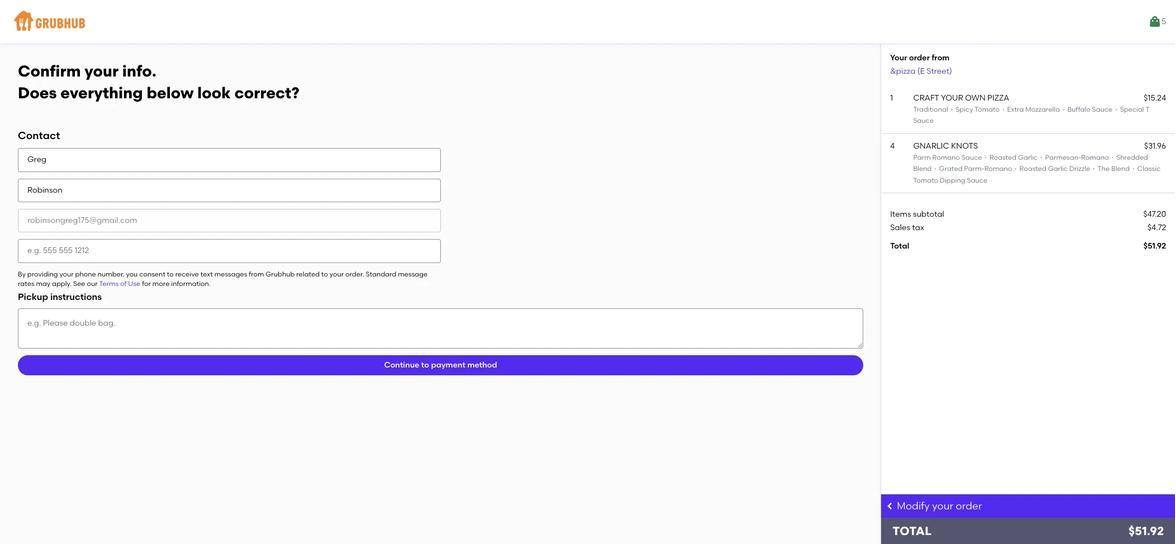 Task type: locate. For each thing, give the bounding box(es) containing it.
by providing your phone number, you consent to receive text messages from grubhub related to your order. standard message rates may apply. see our
[[18, 270, 428, 288]]

total
[[891, 241, 910, 251], [893, 524, 932, 538]]

1 horizontal spatial romano
[[985, 165, 1012, 173]]

contact
[[18, 129, 60, 142]]

from left grubhub in the left of the page
[[249, 270, 264, 278]]

2 horizontal spatial to
[[421, 360, 429, 370]]

to left payment
[[421, 360, 429, 370]]

see
[[73, 280, 85, 288]]

pizza
[[988, 93, 1010, 103]]

parm
[[914, 154, 931, 162]]

use
[[128, 280, 140, 288]]

&pizza (e street) link
[[891, 66, 952, 76]]

4
[[891, 141, 895, 151]]

your up apply.
[[60, 270, 74, 278]]

of
[[120, 280, 127, 288]]

related
[[296, 270, 320, 278]]

Pickup instructions text field
[[18, 309, 864, 349]]

main navigation navigation
[[0, 0, 1176, 44]]

sauce down traditional
[[914, 117, 934, 125]]

1 vertical spatial roasted
[[1020, 165, 1047, 173]]

information.
[[171, 280, 211, 288]]

receive
[[175, 270, 199, 278]]

∙
[[950, 106, 954, 114], [1002, 106, 1006, 114], [1062, 106, 1066, 114], [1113, 106, 1120, 114], [984, 154, 988, 162], [1040, 154, 1044, 162], [1109, 154, 1117, 162], [934, 165, 938, 173], [1014, 165, 1018, 173], [1092, 165, 1097, 173], [1130, 165, 1138, 173]]

may
[[36, 280, 50, 288]]

0 horizontal spatial to
[[167, 270, 174, 278]]

order right "modify"
[[956, 500, 982, 513]]

gnarlic
[[914, 141, 950, 151]]

apply.
[[52, 280, 72, 288]]

roasted up ∙ grated parm-romano ∙ roasted garlic drizzle ∙ the blend at top
[[990, 154, 1017, 162]]

continue to payment method
[[384, 360, 497, 370]]

1 horizontal spatial blend
[[1112, 165, 1130, 173]]

garlic up ∙ grated parm-romano ∙ roasted garlic drizzle ∙ the blend at top
[[1018, 154, 1038, 162]]

sauce inside special t sauce
[[914, 117, 934, 125]]

gnarlic knots
[[914, 141, 978, 151]]

0 horizontal spatial garlic
[[1018, 154, 1038, 162]]

roasted
[[990, 154, 1017, 162], [1020, 165, 1047, 173]]

1 vertical spatial garlic
[[1049, 165, 1068, 173]]

1 horizontal spatial garlic
[[1049, 165, 1068, 173]]

1 vertical spatial order
[[956, 500, 982, 513]]

look
[[197, 83, 231, 102]]

2 horizontal spatial romano
[[1082, 154, 1109, 162]]

parmesan-
[[1046, 154, 1082, 162]]

sauce up parm-
[[962, 154, 982, 162]]

continue to payment method button
[[18, 355, 864, 376]]

order
[[909, 53, 930, 63], [956, 500, 982, 513]]

1
[[891, 93, 893, 103]]

Email email field
[[18, 209, 441, 233]]

1 blend from the left
[[914, 165, 932, 173]]

number,
[[98, 270, 124, 278]]

Last name text field
[[18, 179, 441, 202]]

traditional
[[914, 106, 949, 114]]

0 horizontal spatial blend
[[914, 165, 932, 173]]

extra
[[1008, 106, 1024, 114]]

total down "modify"
[[893, 524, 932, 538]]

sauce inside classic tomato dipping sauce
[[967, 176, 988, 184]]

0 vertical spatial roasted
[[990, 154, 1017, 162]]

1 vertical spatial from
[[249, 270, 264, 278]]

payment
[[431, 360, 466, 370]]

tax
[[913, 223, 925, 233]]

total down sales at the right top of the page
[[891, 241, 910, 251]]

romano down "gnarlic knots" on the top right of page
[[933, 154, 960, 162]]

more
[[153, 280, 170, 288]]

garlic down parmesan-
[[1049, 165, 1068, 173]]

5 button
[[1149, 12, 1167, 32]]

0 vertical spatial from
[[932, 53, 950, 63]]

∙ up parm-
[[984, 154, 988, 162]]

romano up the
[[1082, 154, 1109, 162]]

providing
[[27, 270, 58, 278]]

to right related at left
[[321, 270, 328, 278]]

romano down parm romano sauce ∙ roasted garlic ∙ parmesan-romano
[[985, 165, 1012, 173]]

$31.96
[[1145, 141, 1167, 151]]

sauce down parm-
[[967, 176, 988, 184]]

0 horizontal spatial order
[[909, 53, 930, 63]]

to
[[167, 270, 174, 278], [321, 270, 328, 278], [421, 360, 429, 370]]

your up everything
[[85, 61, 119, 80]]

classic
[[1138, 165, 1161, 173]]

tomato
[[975, 106, 1000, 114], [914, 176, 939, 184]]

phone
[[75, 270, 96, 278]]

1 horizontal spatial tomato
[[975, 106, 1000, 114]]

tomato down parm
[[914, 176, 939, 184]]

knots
[[952, 141, 978, 151]]

romano
[[933, 154, 960, 162], [1082, 154, 1109, 162], [985, 165, 1012, 173]]

sales
[[891, 223, 911, 233]]

1 horizontal spatial from
[[932, 53, 950, 63]]

0 vertical spatial tomato
[[975, 106, 1000, 114]]

from
[[932, 53, 950, 63], [249, 270, 264, 278]]

items subtotal
[[891, 210, 945, 219]]

2 blend from the left
[[1112, 165, 1130, 173]]

blend
[[914, 165, 932, 173], [1112, 165, 1130, 173]]

0 horizontal spatial from
[[249, 270, 264, 278]]

$15.24
[[1144, 93, 1167, 103]]

order up "(e"
[[909, 53, 930, 63]]

∙ left extra
[[1002, 106, 1006, 114]]

classic tomato dipping sauce
[[914, 165, 1161, 184]]

blend down shredded
[[1112, 165, 1130, 173]]

parm-
[[964, 165, 985, 173]]

method
[[468, 360, 497, 370]]

0 horizontal spatial tomato
[[914, 176, 939, 184]]

∙ left the
[[1092, 165, 1097, 173]]

to up more
[[167, 270, 174, 278]]

your
[[85, 61, 119, 80], [60, 270, 74, 278], [330, 270, 344, 278], [933, 500, 954, 513]]

modify your order
[[897, 500, 982, 513]]

Phone telephone field
[[18, 239, 441, 263]]

text
[[200, 270, 213, 278]]

0 vertical spatial order
[[909, 53, 930, 63]]

tomato down pizza
[[975, 106, 1000, 114]]

confirm your info. does everything below look correct?
[[18, 61, 300, 102]]

does
[[18, 83, 57, 102]]

sauce
[[1092, 106, 1113, 114], [914, 117, 934, 125], [962, 154, 982, 162], [967, 176, 988, 184]]

from inside your order from &pizza (e street)
[[932, 53, 950, 63]]

garlic
[[1018, 154, 1038, 162], [1049, 165, 1068, 173]]

blend down parm
[[914, 165, 932, 173]]

message
[[398, 270, 428, 278]]

from inside "by providing your phone number, you consent to receive text messages from grubhub related to your order. standard message rates may apply. see our"
[[249, 270, 264, 278]]

roasted down parm romano sauce ∙ roasted garlic ∙ parmesan-romano
[[1020, 165, 1047, 173]]

t
[[1146, 106, 1150, 114]]

order inside your order from &pizza (e street)
[[909, 53, 930, 63]]

0 horizontal spatial roasted
[[990, 154, 1017, 162]]

terms
[[99, 280, 119, 288]]

own
[[965, 93, 986, 103]]

1 vertical spatial tomato
[[914, 176, 939, 184]]

from up 'street)'
[[932, 53, 950, 63]]

1 horizontal spatial roasted
[[1020, 165, 1047, 173]]

∙ down your
[[950, 106, 954, 114]]

5
[[1162, 17, 1167, 26]]

∙ grated parm-romano ∙ roasted garlic drizzle ∙ the blend
[[932, 165, 1130, 173]]



Task type: vqa. For each thing, say whether or not it's contained in the screenshot.
Blend
yes



Task type: describe. For each thing, give the bounding box(es) containing it.
confirm
[[18, 61, 81, 80]]

craft your own pizza
[[914, 93, 1010, 103]]

First name text field
[[18, 148, 441, 172]]

svg image
[[886, 502, 895, 511]]

0 vertical spatial total
[[891, 241, 910, 251]]

pickup
[[18, 292, 48, 303]]

pickup instructions
[[18, 292, 102, 303]]

∙ left "t"
[[1113, 106, 1120, 114]]

&pizza
[[891, 66, 916, 76]]

your left the order.
[[330, 270, 344, 278]]

street)
[[927, 66, 952, 76]]

you
[[126, 270, 138, 278]]

correct?
[[235, 83, 300, 102]]

rates
[[18, 280, 34, 288]]

your right "modify"
[[933, 500, 954, 513]]

grubhub
[[266, 270, 295, 278]]

$4.72
[[1148, 223, 1167, 233]]

shredded
[[1117, 154, 1149, 162]]

0 vertical spatial $51.92
[[1144, 241, 1167, 251]]

standard
[[366, 270, 397, 278]]

traditional ∙ spicy tomato ∙ extra mozzarella ∙ buffalo sauce
[[914, 106, 1113, 114]]

∙ left the grated
[[934, 165, 938, 173]]

below
[[147, 83, 194, 102]]

your inside confirm your info. does everything below look correct?
[[85, 61, 119, 80]]

1 horizontal spatial order
[[956, 500, 982, 513]]

parm romano sauce ∙ roasted garlic ∙ parmesan-romano
[[914, 154, 1109, 162]]

drizzle
[[1070, 165, 1091, 173]]

∙ down parm romano sauce ∙ roasted garlic ∙ parmesan-romano
[[1014, 165, 1018, 173]]

1 vertical spatial $51.92
[[1129, 524, 1164, 538]]

craft
[[914, 93, 940, 103]]

1 vertical spatial total
[[893, 524, 932, 538]]

dipping
[[940, 176, 966, 184]]

items
[[891, 210, 912, 219]]

info.
[[122, 61, 156, 80]]

1 horizontal spatial to
[[321, 270, 328, 278]]

shredded blend
[[914, 154, 1149, 173]]

terms of use link
[[99, 280, 140, 288]]

∙ down shredded
[[1130, 165, 1138, 173]]

your
[[891, 53, 908, 63]]

0 horizontal spatial romano
[[933, 154, 960, 162]]

tomato inside classic tomato dipping sauce
[[914, 176, 939, 184]]

modify
[[897, 500, 930, 513]]

special
[[1120, 106, 1145, 114]]

continue
[[384, 360, 420, 370]]

∙ up the
[[1109, 154, 1117, 162]]

$47.20
[[1144, 210, 1167, 219]]

0 vertical spatial garlic
[[1018, 154, 1038, 162]]

∙ up ∙ grated parm-romano ∙ roasted garlic drizzle ∙ the blend at top
[[1040, 154, 1044, 162]]

mozzarella
[[1026, 106, 1060, 114]]

your
[[941, 93, 964, 103]]

to inside button
[[421, 360, 429, 370]]

order.
[[345, 270, 364, 278]]

by
[[18, 270, 26, 278]]

the
[[1098, 165, 1110, 173]]

sauce right buffalo
[[1092, 106, 1113, 114]]

everything
[[61, 83, 143, 102]]

(e
[[918, 66, 925, 76]]

terms of use for more information.
[[99, 280, 211, 288]]

our
[[87, 280, 98, 288]]

messages
[[214, 270, 247, 278]]

your order from &pizza (e street)
[[891, 53, 952, 76]]

consent
[[139, 270, 165, 278]]

instructions
[[50, 292, 102, 303]]

for
[[142, 280, 151, 288]]

sales tax
[[891, 223, 925, 233]]

blend inside 'shredded blend'
[[914, 165, 932, 173]]

∙ left buffalo
[[1062, 106, 1066, 114]]

grated
[[940, 165, 963, 173]]

subtotal
[[913, 210, 945, 219]]

spicy
[[956, 106, 974, 114]]

special t sauce
[[914, 106, 1150, 125]]

buffalo
[[1068, 106, 1091, 114]]



